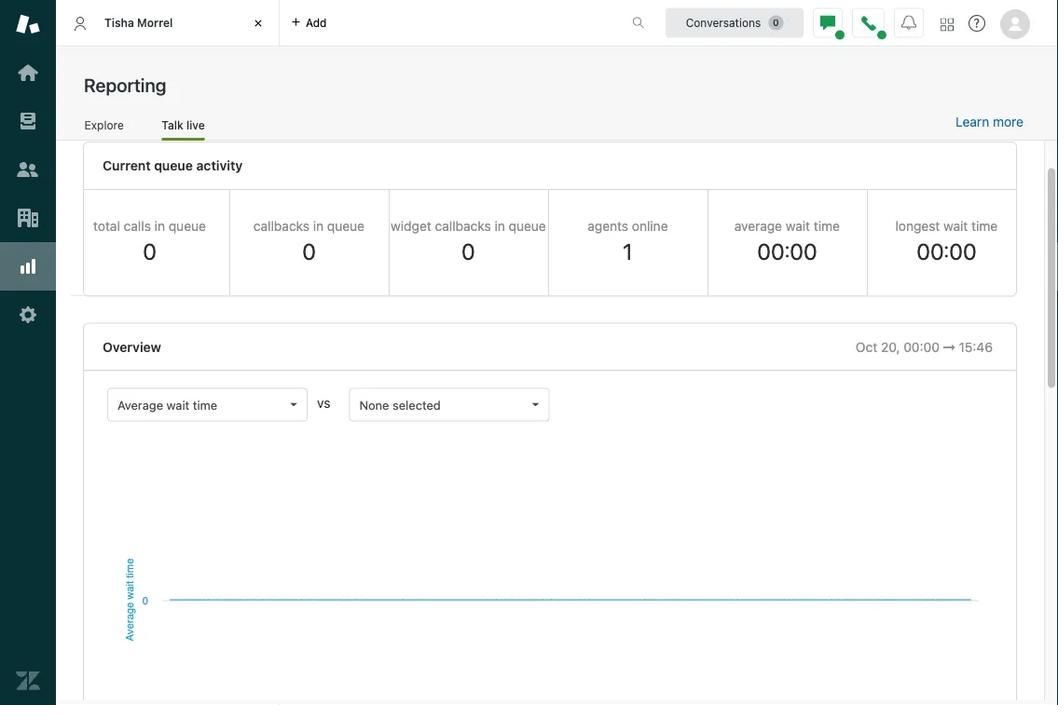 Task type: vqa. For each thing, say whether or not it's contained in the screenshot.
close image
yes



Task type: describe. For each thing, give the bounding box(es) containing it.
add
[[306, 16, 327, 29]]

reporting image
[[16, 255, 40, 279]]

zendesk image
[[16, 669, 40, 694]]

button displays agent's chat status as online. image
[[821, 15, 835, 30]]

conversations button
[[666, 8, 804, 38]]

tabs tab list
[[56, 0, 613, 47]]

get started image
[[16, 61, 40, 85]]

organizations image
[[16, 206, 40, 230]]

more
[[993, 114, 1024, 130]]

zendesk support image
[[16, 12, 40, 36]]

learn more
[[956, 114, 1024, 130]]

talk live link
[[162, 118, 205, 141]]

zendesk products image
[[941, 18, 954, 31]]

reporting
[[84, 74, 166, 96]]

talk live
[[162, 118, 205, 132]]

notifications image
[[902, 15, 917, 30]]

main element
[[0, 0, 56, 706]]

morrel
[[137, 16, 173, 29]]

tisha morrel
[[104, 16, 173, 29]]

tisha morrel tab
[[56, 0, 280, 47]]



Task type: locate. For each thing, give the bounding box(es) containing it.
admin image
[[16, 303, 40, 327]]

learn more link
[[956, 114, 1024, 131]]

get help image
[[969, 15, 986, 32]]

close image
[[249, 14, 268, 33]]

customers image
[[16, 158, 40, 182]]

tisha
[[104, 16, 134, 29]]

live
[[186, 118, 205, 132]]

conversations
[[686, 16, 761, 29]]

talk
[[162, 118, 183, 132]]

add button
[[280, 0, 338, 46]]

views image
[[16, 109, 40, 133]]

explore
[[84, 118, 124, 132]]

explore link
[[84, 118, 124, 138]]

learn
[[956, 114, 990, 130]]



